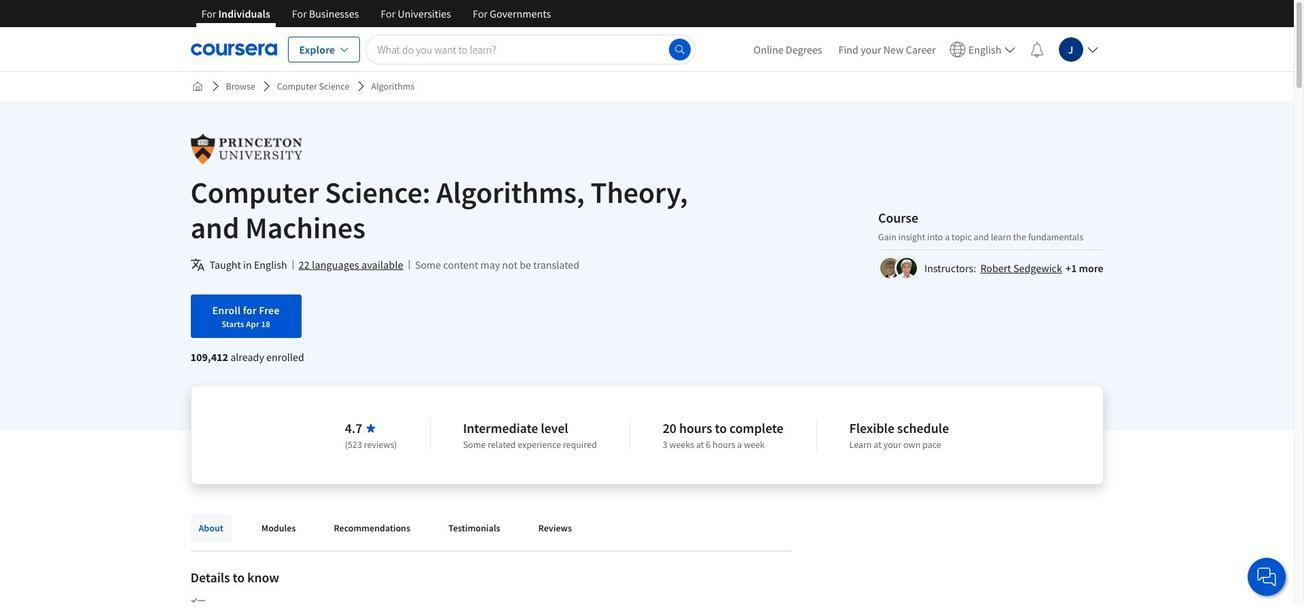 Task type: describe. For each thing, give the bounding box(es) containing it.
coursera image
[[191, 38, 277, 60]]

What do you want to learn? text field
[[366, 34, 695, 64]]

banner navigation
[[191, 0, 562, 37]]

kevin wayne image
[[897, 258, 917, 278]]



Task type: vqa. For each thing, say whether or not it's contained in the screenshot.
a
no



Task type: locate. For each thing, give the bounding box(es) containing it.
robert sedgewick image
[[881, 258, 901, 278]]

home image
[[192, 81, 203, 92]]

None search field
[[366, 34, 695, 64]]

princeton university image
[[191, 134, 302, 164]]



